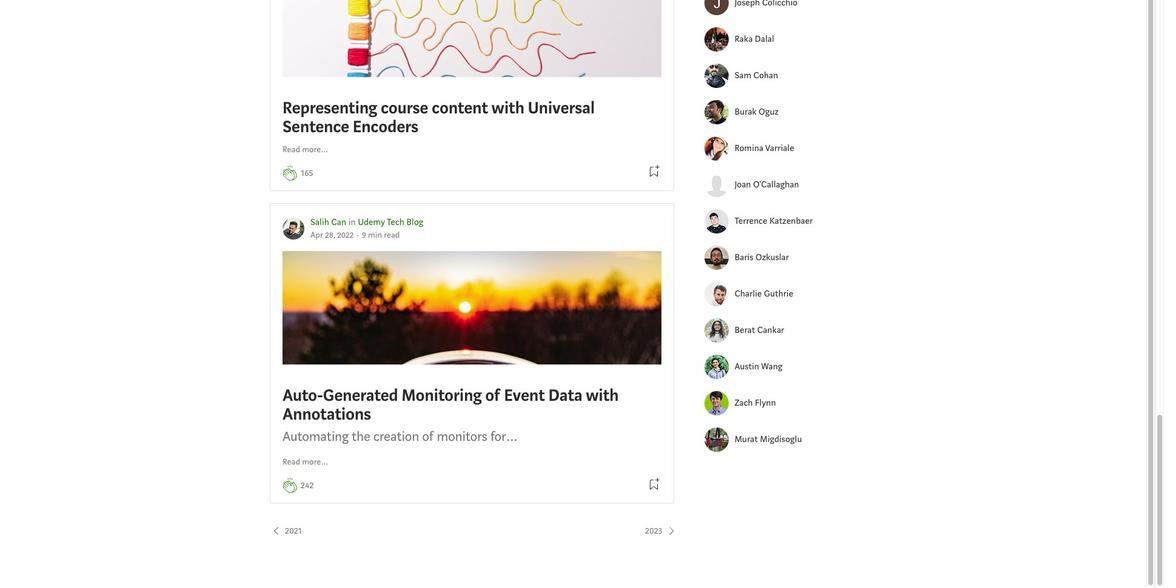 Task type: locate. For each thing, give the bounding box(es) containing it.
dalal
[[755, 33, 775, 45]]

austin wang link
[[735, 360, 826, 374]]

joan
[[735, 179, 751, 190]]

2021
[[285, 525, 302, 537]]

2023 link
[[645, 525, 678, 538]]

raka dalal
[[735, 33, 775, 45]]

universal
[[528, 97, 595, 119]]

1 more… from the top
[[302, 144, 328, 155]]

baris ozkuslar
[[735, 252, 789, 263]]

oguz
[[759, 106, 779, 118]]

monitoring
[[402, 385, 482, 407]]

9 min read image
[[362, 230, 400, 241]]

1 vertical spatial read more… link
[[283, 456, 328, 469]]

go to the profile of charlie guthrie image
[[705, 282, 729, 306]]

0 vertical spatial with
[[492, 97, 524, 119]]

more… for second 'read more…' link from the top of the page
[[302, 457, 328, 468]]

2 read from the top
[[283, 457, 300, 468]]

salih can in udemy tech blog
[[311, 216, 424, 228]]

joan o'callaghan link
[[735, 178, 826, 192]]

go to the profile of terrence katzenbaer image
[[705, 209, 729, 234]]

2 read more… from the top
[[283, 457, 328, 468]]

austin wang
[[735, 361, 783, 372]]

of
[[485, 385, 501, 407], [422, 427, 434, 445]]

varriale
[[766, 143, 795, 154]]

representing course content with universal sentence encoders
[[283, 97, 595, 138]]

read down representing at left top
[[283, 144, 300, 155]]

1 vertical spatial with
[[586, 385, 619, 407]]

0 horizontal spatial of
[[422, 427, 434, 445]]

more… up 165
[[302, 144, 328, 155]]

annotations
[[283, 404, 371, 426]]

tech
[[387, 216, 405, 228]]

2 more… from the top
[[302, 457, 328, 468]]

read
[[283, 144, 300, 155], [283, 457, 300, 468]]

1 vertical spatial more…
[[302, 457, 328, 468]]

o'callaghan
[[754, 179, 799, 190]]

sentence encoders
[[283, 116, 418, 138]]

sam cohan link
[[735, 69, 826, 83]]

of left event
[[485, 385, 501, 407]]

read down automating
[[283, 457, 300, 468]]

2023
[[645, 525, 663, 537]]

1 read from the top
[[283, 144, 300, 155]]

data
[[549, 385, 583, 407]]

flynn
[[755, 397, 776, 409]]

in
[[349, 216, 356, 228]]

0 horizontal spatial with
[[492, 97, 524, 119]]

more…
[[302, 144, 328, 155], [302, 457, 328, 468]]

0 vertical spatial read more… link
[[283, 143, 328, 156]]

more… for first 'read more…' link
[[302, 144, 328, 155]]

0 vertical spatial read more…
[[283, 144, 328, 155]]

with
[[492, 97, 524, 119], [586, 385, 619, 407]]

udemy tech blog link
[[358, 216, 424, 228]]

auto-generated monitoring of event data with annotations automating the creation of monitors for…
[[283, 385, 619, 445]]

read more… up 165
[[283, 144, 328, 155]]

read more… link
[[283, 143, 328, 156], [283, 456, 328, 469]]

cankar
[[758, 324, 785, 336]]

242
[[301, 480, 314, 491]]

romina varriale link
[[735, 142, 826, 155]]

course
[[381, 97, 428, 119]]

can
[[331, 216, 346, 228]]

1 horizontal spatial with
[[586, 385, 619, 407]]

wang
[[762, 361, 783, 372]]

creation
[[373, 427, 419, 445]]

with right content
[[492, 97, 524, 119]]

go to the profile of joseph colicchio image
[[705, 0, 729, 15]]

baris
[[735, 252, 754, 263]]

salih
[[311, 216, 329, 228]]

burak oguz link
[[735, 106, 826, 119]]

apr 28, 2022
[[311, 230, 354, 241]]

with right data
[[586, 385, 619, 407]]

1 horizontal spatial of
[[485, 385, 501, 407]]

romina varriale
[[735, 143, 795, 154]]

with inside auto-generated monitoring of event data with annotations automating the creation of monitors for…
[[586, 385, 619, 407]]

read more… link up 242
[[283, 456, 328, 469]]

0 vertical spatial more…
[[302, 144, 328, 155]]

read more…
[[283, 144, 328, 155], [283, 457, 328, 468]]

read more… up 242
[[283, 457, 328, 468]]

charlie guthrie
[[735, 288, 794, 300]]

0 vertical spatial read
[[283, 144, 300, 155]]

berat
[[735, 324, 755, 336]]

go to the profile of burak oguz image
[[705, 100, 729, 124]]

1 vertical spatial read
[[283, 457, 300, 468]]

0 vertical spatial of
[[485, 385, 501, 407]]

of right creation
[[422, 427, 434, 445]]

raka dalal link
[[735, 33, 826, 46]]

event
[[504, 385, 545, 407]]

1 vertical spatial read more…
[[283, 457, 328, 468]]

generated
[[323, 385, 398, 407]]

burak oguz
[[735, 106, 779, 118]]

representing
[[283, 97, 377, 119]]

murat migdisoglu link
[[735, 433, 826, 447]]

sam cohan
[[735, 70, 779, 81]]

read for first 'read more…' link
[[283, 144, 300, 155]]

burak
[[735, 106, 757, 118]]

go to the profile of baris ozkuslar image
[[705, 246, 729, 270]]

more… up 242
[[302, 457, 328, 468]]

baris ozkuslar link
[[735, 251, 826, 265]]

zach flynn
[[735, 397, 776, 409]]

read more… link up 165
[[283, 143, 328, 156]]



Task type: vqa. For each thing, say whether or not it's contained in the screenshot.
topmost Read more… link
yes



Task type: describe. For each thing, give the bounding box(es) containing it.
terrence katzenbaer link
[[735, 215, 826, 228]]

read for second 'read more…' link from the top of the page
[[283, 457, 300, 468]]

go to the profile of salih can image
[[283, 218, 305, 240]]

go to the profile of sam cohan image
[[705, 64, 729, 88]]

165
[[301, 167, 313, 179]]

content
[[432, 97, 488, 119]]

165 button
[[301, 167, 313, 180]]

murat
[[735, 434, 758, 445]]

charlie
[[735, 288, 762, 300]]

go to the profile of berat cankar image
[[705, 319, 729, 343]]

zach
[[735, 397, 753, 409]]

automating
[[283, 427, 349, 445]]

ozkuslar
[[756, 252, 789, 263]]

go to the profile of murat migdisoglu image
[[705, 428, 729, 452]]

1 read more… link from the top
[[283, 143, 328, 156]]

berat cankar
[[735, 324, 785, 336]]

2 read more… link from the top
[[283, 456, 328, 469]]

udemy
[[358, 216, 385, 228]]

2022
[[337, 230, 354, 241]]

austin
[[735, 361, 760, 372]]

cohan
[[754, 70, 779, 81]]

1 vertical spatial of
[[422, 427, 434, 445]]

katzenbaer
[[770, 215, 813, 227]]

go to the profile of austin wang image
[[705, 355, 729, 379]]

berat cankar link
[[735, 324, 826, 337]]

apr
[[311, 230, 323, 241]]

murat migdisoglu
[[735, 434, 802, 445]]

the
[[352, 427, 370, 445]]

sam
[[735, 70, 752, 81]]

raka
[[735, 33, 753, 45]]

romina
[[735, 143, 764, 154]]

charlie guthrie link
[[735, 287, 826, 301]]

terrence
[[735, 215, 768, 227]]

auto-
[[283, 385, 323, 407]]

apr 28, 2022 link
[[311, 230, 354, 241]]

1 read more… from the top
[[283, 144, 328, 155]]

zach flynn link
[[735, 397, 826, 410]]

blog
[[407, 216, 424, 228]]

representing course content with universal sentence encoders link
[[283, 0, 662, 140]]

guthrie
[[764, 288, 794, 300]]

go to the profile of joan o'callaghan image
[[705, 173, 729, 197]]

28,
[[325, 230, 335, 241]]

go to the profile of raka dalal image
[[705, 27, 729, 52]]

terrence katzenbaer
[[735, 215, 813, 227]]

migdisoglu
[[760, 434, 802, 445]]

go to the profile of romina varriale image
[[705, 137, 729, 161]]

joan o'callaghan
[[735, 179, 799, 190]]

2021 link
[[270, 525, 302, 538]]

monitors for…
[[437, 427, 518, 445]]

go to the profile of zach flynn image
[[705, 391, 729, 416]]

salih can link
[[311, 216, 346, 228]]

242 button
[[301, 479, 314, 493]]

with inside 'representing course content with universal sentence encoders'
[[492, 97, 524, 119]]



